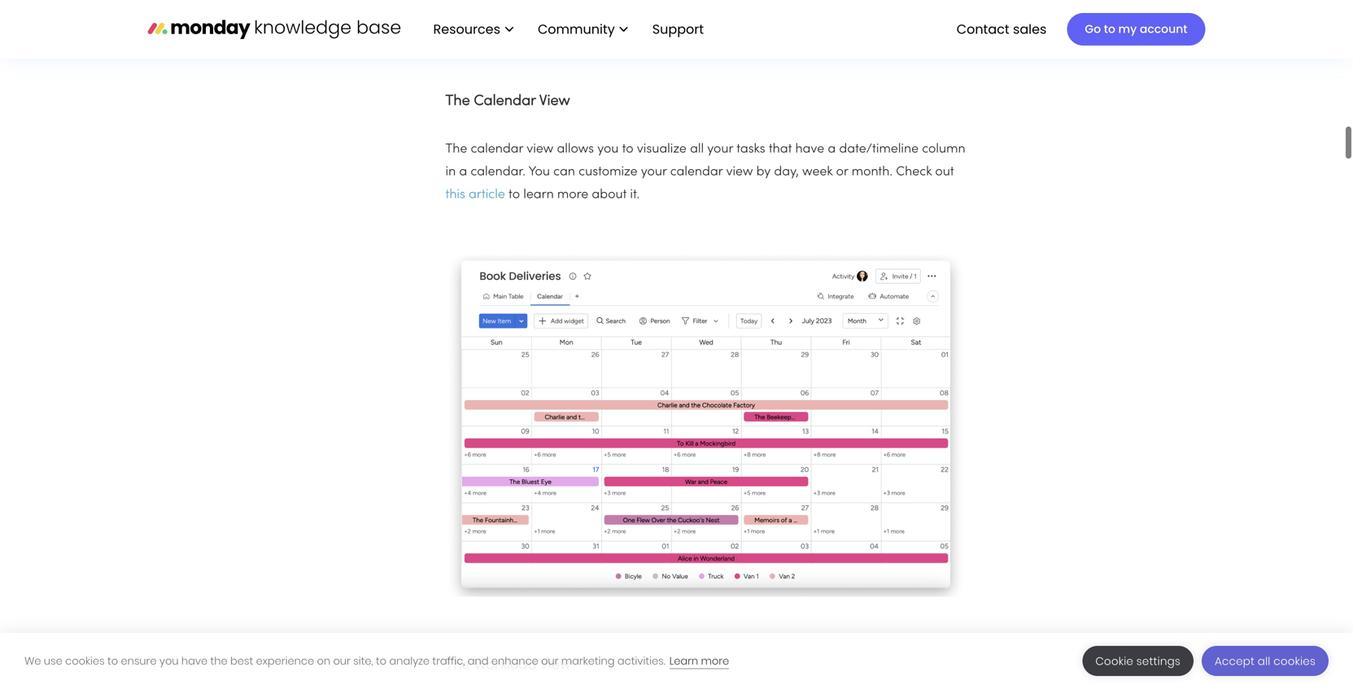 Task type: vqa. For each thing, say whether or not it's contained in the screenshot.
left have
yes



Task type: locate. For each thing, give the bounding box(es) containing it.
1 vertical spatial have
[[181, 654, 208, 668]]

in
[[445, 166, 456, 178]]

learn more link
[[669, 654, 729, 669]]

0 horizontal spatial you
[[159, 654, 179, 668]]

calendar up calendar.
[[471, 143, 523, 156]]

the left workload
[[445, 659, 470, 673]]

to right site,
[[376, 654, 387, 668]]

dialog containing cookie settings
[[0, 633, 1353, 689]]

0 vertical spatial the
[[445, 95, 470, 108]]

1 horizontal spatial more
[[701, 654, 729, 668]]

visualize
[[637, 143, 687, 156]]

to
[[1104, 21, 1115, 37], [622, 143, 634, 156], [509, 189, 520, 201], [107, 654, 118, 668], [376, 654, 387, 668]]

have inside 'dialog'
[[181, 654, 208, 668]]

experience
[[256, 654, 314, 668]]

the for the workload view
[[445, 659, 470, 673]]

site,
[[353, 654, 373, 668]]

1 vertical spatial your
[[641, 166, 667, 178]]

1 horizontal spatial have
[[795, 143, 824, 156]]

a
[[828, 143, 836, 156], [459, 166, 467, 178]]

tasks
[[737, 143, 765, 156]]

the calendar view allows you to visualize all your tasks that have a date/timeline column in a calendar. you can customize your calendar view by day, week or month. check out
[[445, 143, 965, 178]]

the up in
[[445, 143, 467, 156]]

learn
[[669, 654, 698, 668]]

enhance
[[491, 654, 538, 668]]

we use cookies to ensure you have the best experience on our site, to analyze traffic, and enhance our marketing activities. learn more
[[24, 654, 729, 668]]

monday.com logo image
[[148, 12, 401, 46]]

view right calendar
[[539, 95, 570, 108]]

1 horizontal spatial all
[[1258, 654, 1271, 669]]

0 vertical spatial all
[[690, 143, 704, 156]]

0 horizontal spatial view
[[527, 143, 554, 156]]

cookies inside button
[[1274, 654, 1316, 669]]

main element
[[417, 0, 1205, 59]]

calendar
[[471, 143, 523, 156], [670, 166, 723, 178]]

to left "learn"
[[509, 189, 520, 201]]

to right go
[[1104, 21, 1115, 37]]

your left tasks
[[707, 143, 733, 156]]

contact sales link
[[949, 15, 1055, 43]]

the
[[445, 95, 470, 108], [445, 143, 467, 156], [445, 659, 470, 673]]

settings
[[1136, 654, 1181, 669]]

2 vertical spatial the
[[445, 659, 470, 673]]

the inside the calendar view allows you to visualize all your tasks that have a date/timeline column in a calendar. you can customize your calendar view by day, week or month. check out
[[445, 143, 467, 156]]

view for the calendar view
[[539, 95, 570, 108]]

1 horizontal spatial our
[[541, 654, 559, 668]]

cookies right accept
[[1274, 654, 1316, 669]]

column
[[922, 143, 965, 156]]

view left by
[[726, 166, 753, 178]]

image image
[[445, 0, 966, 33], [445, 255, 966, 597]]

a right in
[[459, 166, 467, 178]]

1 vertical spatial more
[[701, 654, 729, 668]]

0 horizontal spatial have
[[181, 654, 208, 668]]

view
[[527, 143, 554, 156], [726, 166, 753, 178]]

accept all cookies
[[1215, 654, 1316, 669]]

dialog
[[0, 633, 1353, 689]]

sales
[[1013, 20, 1047, 38]]

1 vertical spatial view
[[540, 659, 571, 673]]

1 vertical spatial a
[[459, 166, 467, 178]]

1 horizontal spatial a
[[828, 143, 836, 156]]

to up customize
[[622, 143, 634, 156]]

1 vertical spatial calendar
[[670, 166, 723, 178]]

1 vertical spatial all
[[1258, 654, 1271, 669]]

view right the enhance
[[540, 659, 571, 673]]

0 vertical spatial you
[[597, 143, 619, 156]]

1 horizontal spatial you
[[597, 143, 619, 156]]

0 vertical spatial view
[[539, 95, 570, 108]]

the for the calendar view allows you to visualize all your tasks that have a date/timeline column in a calendar. you can customize your calendar view by day, week or month. check out
[[445, 143, 467, 156]]

contact sales
[[957, 20, 1047, 38]]

1 vertical spatial image image
[[445, 255, 966, 597]]

have up week
[[795, 143, 824, 156]]

activities.
[[617, 654, 665, 668]]

0 vertical spatial have
[[795, 143, 824, 156]]

list
[[417, 0, 717, 59]]

1 horizontal spatial your
[[707, 143, 733, 156]]

support link
[[644, 15, 717, 43], [652, 20, 709, 38]]

out
[[935, 166, 954, 178]]

workload
[[474, 659, 537, 673]]

our
[[333, 654, 351, 668], [541, 654, 559, 668]]

3 the from the top
[[445, 659, 470, 673]]

by
[[756, 166, 771, 178]]

0 horizontal spatial a
[[459, 166, 467, 178]]

more down 'can'
[[557, 189, 588, 201]]

all right accept
[[1258, 654, 1271, 669]]

0 vertical spatial more
[[557, 189, 588, 201]]

have
[[795, 143, 824, 156], [181, 654, 208, 668]]

allows
[[557, 143, 594, 156]]

2 cookies from the left
[[1274, 654, 1316, 669]]

to inside go to my account link
[[1104, 21, 1115, 37]]

1 vertical spatial view
[[726, 166, 753, 178]]

check
[[896, 166, 932, 178]]

0 horizontal spatial all
[[690, 143, 704, 156]]

1 cookies from the left
[[65, 654, 105, 668]]

our right on
[[333, 654, 351, 668]]

to left ensure
[[107, 654, 118, 668]]

list containing resources
[[417, 0, 717, 59]]

2 the from the top
[[445, 143, 467, 156]]

cookies right use
[[65, 654, 105, 668]]

a up week
[[828, 143, 836, 156]]

day,
[[774, 166, 799, 178]]

0 vertical spatial calendar
[[471, 143, 523, 156]]

0 vertical spatial your
[[707, 143, 733, 156]]

1 vertical spatial the
[[445, 143, 467, 156]]

0 horizontal spatial cookies
[[65, 654, 105, 668]]

have left the
[[181, 654, 208, 668]]

your down visualize
[[641, 166, 667, 178]]

more
[[557, 189, 588, 201], [701, 654, 729, 668]]

cookie settings
[[1096, 654, 1181, 669]]

can
[[553, 166, 575, 178]]

2 image image from the top
[[445, 255, 966, 597]]

1 the from the top
[[445, 95, 470, 108]]

your
[[707, 143, 733, 156], [641, 166, 667, 178]]

the left calendar
[[445, 95, 470, 108]]

calendar down visualize
[[670, 166, 723, 178]]

view
[[539, 95, 570, 108], [540, 659, 571, 673]]

you up customize
[[597, 143, 619, 156]]

0 horizontal spatial our
[[333, 654, 351, 668]]

on
[[317, 654, 330, 668]]

cookie
[[1096, 654, 1133, 669]]

view up you
[[527, 143, 554, 156]]

1 horizontal spatial cookies
[[1274, 654, 1316, 669]]

all right visualize
[[690, 143, 704, 156]]

resources link
[[425, 15, 522, 43]]

to inside the calendar view allows you to visualize all your tasks that have a date/timeline column in a calendar. you can customize your calendar view by day, week or month. check out
[[622, 143, 634, 156]]

1 vertical spatial you
[[159, 654, 179, 668]]

0 vertical spatial image image
[[445, 0, 966, 33]]

0 vertical spatial view
[[527, 143, 554, 156]]

1 horizontal spatial calendar
[[670, 166, 723, 178]]

marketing
[[561, 654, 615, 668]]

0 vertical spatial a
[[828, 143, 836, 156]]

0 horizontal spatial your
[[641, 166, 667, 178]]

our right the enhance
[[541, 654, 559, 668]]

more right "learn"
[[701, 654, 729, 668]]

all inside the calendar view allows you to visualize all your tasks that have a date/timeline column in a calendar. you can customize your calendar view by day, week or month. check out
[[690, 143, 704, 156]]

cookies
[[65, 654, 105, 668], [1274, 654, 1316, 669]]

you
[[597, 143, 619, 156], [159, 654, 179, 668]]

all
[[690, 143, 704, 156], [1258, 654, 1271, 669]]

traffic,
[[432, 654, 465, 668]]

accept all cookies button
[[1202, 646, 1329, 676]]

you right ensure
[[159, 654, 179, 668]]

you inside the calendar view allows you to visualize all your tasks that have a date/timeline column in a calendar. you can customize your calendar view by day, week or month. check out
[[597, 143, 619, 156]]



Task type: describe. For each thing, give the bounding box(es) containing it.
customize
[[579, 166, 638, 178]]

my
[[1118, 21, 1137, 37]]

use
[[44, 654, 62, 668]]

community
[[538, 20, 615, 38]]

go
[[1085, 21, 1101, 37]]

analyze
[[389, 654, 430, 668]]

2 our from the left
[[541, 654, 559, 668]]

calendar.
[[471, 166, 526, 178]]

we
[[24, 654, 41, 668]]

1 image image from the top
[[445, 0, 966, 33]]

have inside the calendar view allows you to visualize all your tasks that have a date/timeline column in a calendar. you can customize your calendar view by day, week or month. check out
[[795, 143, 824, 156]]

calendar
[[474, 95, 536, 108]]

0 horizontal spatial calendar
[[471, 143, 523, 156]]

view for the workload view
[[540, 659, 571, 673]]

more inside 'dialog'
[[701, 654, 729, 668]]

1 horizontal spatial view
[[726, 166, 753, 178]]

go to my account
[[1085, 21, 1188, 37]]

month.
[[852, 166, 893, 178]]

the for the calendar view
[[445, 95, 470, 108]]

about
[[592, 189, 627, 201]]

it.
[[630, 189, 640, 201]]

the calendar view
[[445, 95, 570, 108]]

and
[[468, 654, 489, 668]]

cookies for use
[[65, 654, 105, 668]]

go to my account link
[[1067, 13, 1205, 46]]

this article link
[[445, 189, 505, 201]]

ensure
[[121, 654, 157, 668]]

cookie settings button
[[1083, 646, 1194, 676]]

you
[[529, 166, 550, 178]]

date/timeline
[[839, 143, 919, 156]]

support
[[652, 20, 704, 38]]

1 our from the left
[[333, 654, 351, 668]]

accept
[[1215, 654, 1255, 669]]

account
[[1140, 21, 1188, 37]]

best
[[230, 654, 253, 668]]

this
[[445, 189, 465, 201]]

0 horizontal spatial more
[[557, 189, 588, 201]]

that
[[769, 143, 792, 156]]

the
[[210, 654, 228, 668]]

resources
[[433, 20, 500, 38]]

cookies for all
[[1274, 654, 1316, 669]]

community link
[[530, 15, 636, 43]]

all inside button
[[1258, 654, 1271, 669]]

contact
[[957, 20, 1010, 38]]

or
[[836, 166, 848, 178]]

article
[[469, 189, 505, 201]]

the workload view
[[445, 659, 571, 673]]

week
[[802, 166, 833, 178]]

this article to learn more about it.
[[445, 189, 643, 201]]

learn
[[523, 189, 554, 201]]



